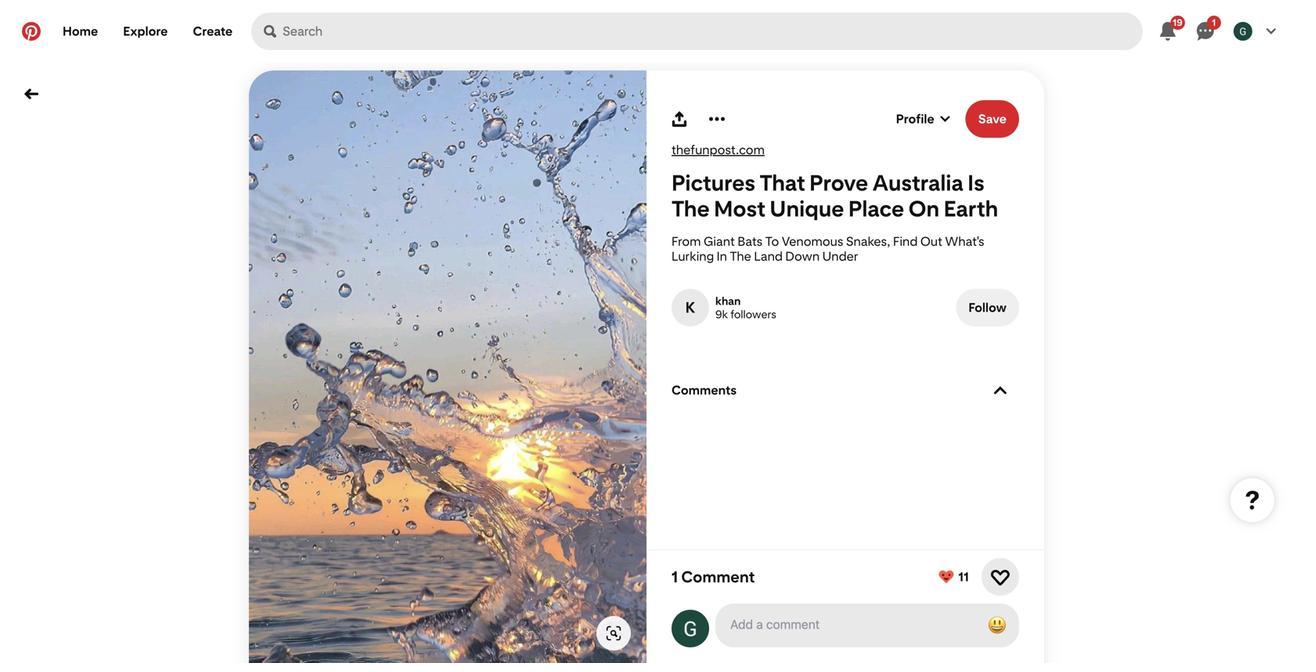 Task type: vqa. For each thing, say whether or not it's contained in the screenshot.
On
yes



Task type: describe. For each thing, give the bounding box(es) containing it.
reaction image
[[991, 568, 1010, 587]]

home
[[63, 24, 98, 39]]

the inside from giant bats to venomous snakes, find out what's lurking in the land down under
[[730, 249, 752, 264]]

expand icon image
[[995, 384, 1007, 397]]

most
[[714, 196, 766, 222]]

khan 9k followers
[[716, 294, 777, 321]]

lurking
[[672, 249, 714, 264]]

venomous
[[782, 234, 844, 249]]

thefunpost.com
[[672, 143, 765, 157]]

😃
[[988, 614, 1007, 636]]

followers
[[731, 308, 777, 321]]

1 for 1 comment
[[672, 568, 678, 587]]

that
[[760, 170, 805, 196]]

in
[[717, 249, 727, 264]]

follow button
[[956, 289, 1020, 327]]

from
[[672, 234, 701, 249]]

save
[[979, 112, 1007, 126]]

home link
[[50, 13, 111, 50]]

what's
[[945, 234, 985, 249]]

place
[[849, 196, 905, 222]]

find
[[893, 234, 918, 249]]

explore link
[[111, 13, 180, 50]]

on
[[909, 196, 940, 222]]

create
[[193, 24, 233, 39]]

greg robinson image
[[1234, 22, 1253, 41]]

land
[[754, 249, 783, 264]]

1 comment
[[672, 568, 755, 587]]

the inside 'pictures that prove australia is the most unique place on earth'
[[672, 196, 710, 222]]

1 for 1
[[1213, 17, 1217, 28]]

australia
[[873, 170, 964, 196]]

follow
[[969, 300, 1007, 315]]

khan link
[[716, 294, 741, 308]]

pictures that prove australia is the most unique place on earth link
[[672, 170, 1020, 222]]

comment
[[682, 568, 755, 587]]



Task type: locate. For each thing, give the bounding box(es) containing it.
9k
[[716, 308, 728, 321]]

is
[[968, 170, 985, 196]]

select a board you want to save to image
[[941, 114, 950, 124]]

the
[[672, 196, 710, 222], [730, 249, 752, 264]]

pictures that prove australia is the most unique place on earth
[[672, 170, 999, 222]]

to
[[766, 234, 779, 249]]

khan avatar link image
[[672, 289, 709, 327]]

story pin image image
[[249, 70, 647, 663]]

search icon image
[[264, 25, 277, 38]]

1 vertical spatial the
[[730, 249, 752, 264]]

thefunpost.com link
[[672, 143, 765, 157]]

1 horizontal spatial 1
[[1213, 17, 1217, 28]]

snakes,
[[846, 234, 891, 249]]

out
[[921, 234, 943, 249]]

pictures
[[672, 170, 756, 196]]

comments button
[[672, 383, 1020, 398]]

😃 button
[[717, 605, 1018, 646], [982, 610, 1013, 641]]

down
[[786, 249, 820, 264]]

profile button
[[896, 100, 954, 138]]

from giant bats to venomous snakes, find out what's lurking in the land down under
[[672, 234, 985, 264]]

1 left the comment
[[672, 568, 678, 587]]

under
[[823, 249, 859, 264]]

Add a comment field
[[731, 617, 969, 632]]

19 button
[[1150, 13, 1187, 50]]

0 vertical spatial 1
[[1213, 17, 1217, 28]]

earth
[[944, 196, 999, 222]]

the right in
[[730, 249, 752, 264]]

khan
[[716, 294, 741, 308]]

the up from
[[672, 196, 710, 222]]

1
[[1213, 17, 1217, 28], [672, 568, 678, 587]]

bats
[[738, 234, 763, 249]]

1 vertical spatial 1
[[672, 568, 678, 587]]

1 button
[[1187, 13, 1225, 50]]

robinsongreg175 image
[[672, 610, 709, 648]]

0 horizontal spatial the
[[672, 196, 710, 222]]

comments
[[672, 383, 737, 398]]

0 horizontal spatial 1
[[672, 568, 678, 587]]

create link
[[180, 13, 245, 50]]

prove
[[810, 170, 869, 196]]

profile
[[896, 112, 935, 126]]

unique
[[770, 196, 845, 222]]

11
[[959, 570, 969, 585]]

giant
[[704, 234, 735, 249]]

1 inside button
[[1213, 17, 1217, 28]]

save button
[[966, 100, 1020, 138]]

Search text field
[[283, 13, 1143, 50]]

1 left greg robinson icon
[[1213, 17, 1217, 28]]

0 vertical spatial the
[[672, 196, 710, 222]]

1 horizontal spatial the
[[730, 249, 752, 264]]

19
[[1173, 17, 1183, 28]]

explore
[[123, 24, 168, 39]]



